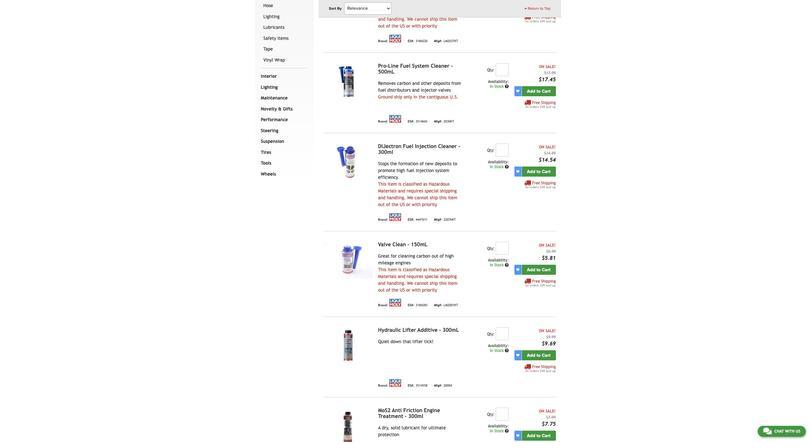 Task type: describe. For each thing, give the bounding box(es) containing it.
tape link
[[262, 44, 307, 55]]

engine
[[424, 407, 441, 414]]

5 in stock from the top
[[490, 429, 505, 433]]

dijectron fuel injection cleaner - 300ml link
[[378, 143, 461, 155]]

shipping inside stops the formation of new deposits to promote high fuel injection system efficiency this item is classified as hazardous materials and requires special shipping and handling. we cannot ship this item out of the us or with priority
[[441, 188, 457, 193]]

5 question circle image from the top
[[505, 429, 509, 433]]

stock for $14.54
[[495, 165, 504, 169]]

system
[[413, 63, 430, 69]]

hydraulic lifter additive - 300ml
[[378, 327, 459, 333]]

mfg#: 22076kt
[[434, 218, 456, 222]]

steering link
[[260, 125, 307, 136]]

es#3514665 - 2030kt - pro-line fuel system cleaner - 500ml - removes carbon and other deposits from fuel distributors and injector valves - liqui-moly - audi bmw volkswagen mercedes benz mini porsche image
[[324, 63, 373, 100]]

1 vertical spatial lighting link
[[260, 82, 307, 93]]

free shipping on orders $49 and up for $9.69
[[526, 365, 556, 373]]

3 in from the top
[[490, 263, 494, 267]]

return
[[528, 6, 540, 11]]

1 $49 from the top
[[540, 19, 546, 23]]

availability: for $17.45
[[489, 79, 509, 84]]

chat with us
[[775, 429, 801, 434]]

1 free shipping on orders $49 and up from the top
[[526, 15, 556, 23]]

es#: 3184283
[[408, 304, 428, 307]]

free shipping on orders $49 and up for $5.81
[[526, 279, 556, 287]]

great for cleaning carbon out of high mileage engines this item is classified as hazardous materials and requires special shipping and handling. we cannot ship this item out of the us or with priority
[[378, 253, 458, 293]]

es#: for -
[[408, 304, 415, 307]]

as inside 'this item is classified as hazardous materials and requires special shipping and handling. we cannot ship this item out of the us or with priority'
[[424, 3, 428, 8]]

mfg#: for system
[[434, 120, 443, 123]]

on for $17.45
[[540, 64, 545, 69]]

on for $9.69
[[526, 369, 529, 373]]

4447611
[[416, 218, 428, 222]]

lighting inside general purpose subcategories element
[[264, 14, 280, 19]]

lubricants
[[264, 25, 285, 30]]

down
[[391, 339, 402, 344]]

other
[[421, 81, 432, 86]]

deposits inside stops the formation of new deposits to promote high fuel injection system efficiency this item is classified as hazardous materials and requires special shipping and handling. we cannot ship this item out of the us or with priority
[[435, 161, 452, 166]]

pro-line fuel system cleaner - 500ml link
[[378, 63, 453, 75]]

special inside 'this item is classified as hazardous materials and requires special shipping and handling. we cannot ship this item out of the us or with priority'
[[425, 10, 439, 15]]

4 add to wish list image from the top
[[517, 434, 520, 437]]

300ml inside dijectron fuel injection cleaner - 300ml
[[378, 149, 394, 155]]

us inside 'this item is classified as hazardous materials and requires special shipping and handling. we cannot ship this item out of the us or with priority'
[[400, 23, 405, 28]]

solid
[[391, 425, 401, 430]]

this item is classified as hazardous materials and requires special shipping and handling. we cannot ship this item out of the us or with priority
[[378, 3, 458, 28]]

tick!
[[425, 339, 434, 344]]

to for sixth add to cart button
[[537, 433, 541, 438]]

free shipping on orders $49 and up for $14.54
[[526, 181, 556, 189]]

$9.69
[[542, 341, 556, 347]]

free for $9.69
[[533, 365, 541, 369]]

es#: for fuel
[[408, 120, 415, 123]]

$49 for $17.45
[[540, 105, 546, 108]]

hazardous inside great for cleaning carbon out of high mileage engines this item is classified as hazardous materials and requires special shipping and handling. we cannot ship this item out of the us or with priority
[[429, 267, 450, 272]]

mfg#: lm2037kt
[[434, 39, 459, 43]]

1 add to cart button from the top
[[522, 1, 556, 11]]

with left us
[[786, 429, 795, 434]]

formation
[[399, 161, 419, 166]]

es#: 3514558
[[408, 384, 428, 387]]

performance link
[[260, 115, 307, 125]]

es#: 3514665
[[408, 120, 428, 123]]

up for $5.81
[[553, 284, 556, 287]]

availability: for $9.69
[[489, 343, 509, 348]]

add to wish list image for $17.45
[[517, 90, 520, 93]]

efficiency
[[378, 175, 399, 180]]

removes
[[378, 81, 396, 86]]

valve clean - 150ml
[[378, 241, 428, 248]]

add to cart button for $5.81
[[522, 265, 556, 275]]

question circle image for $17.45
[[505, 85, 509, 88]]

es#4220494 - 2009kt - mos2 anti friction engine treatment - 300ml - a dry, solid lubricant for ultimate protection - liqui-moly - audi bmw volkswagen mercedes benz mini porsche image
[[324, 408, 373, 442]]

add to wish list image
[[517, 354, 520, 357]]

cart for $5.81
[[542, 267, 551, 273]]

20004
[[444, 384, 453, 387]]

es#: for injection
[[408, 218, 415, 222]]

sale! for $9.69
[[546, 329, 556, 333]]

mfg#: 20004
[[434, 384, 453, 387]]

5 availability: from the top
[[489, 424, 509, 428]]

out inside stops the formation of new deposits to promote high fuel injection system efficiency this item is classified as hazardous materials and requires special shipping and handling. we cannot ship this item out of the us or with priority
[[378, 202, 385, 207]]

as inside stops the formation of new deposits to promote high fuel injection system efficiency this item is classified as hazardous materials and requires special shipping and handling. we cannot ship this item out of the us or with priority
[[424, 181, 428, 187]]

free shipping on orders $49 and up for $17.45
[[526, 100, 556, 108]]

150ml
[[411, 241, 428, 248]]

add for $5.81
[[528, 267, 536, 273]]

vinyl
[[264, 57, 274, 62]]

add to cart button for $9.69
[[522, 350, 556, 360]]

return to top link
[[525, 6, 551, 11]]

mfg#: lm2001kt
[[434, 304, 459, 307]]

to for add to cart button associated with $17.45
[[537, 88, 541, 94]]

special inside stops the formation of new deposits to promote high fuel injection system efficiency this item is classified as hazardous materials and requires special shipping and handling. we cannot ship this item out of the us or with priority
[[425, 188, 439, 193]]

question circle image for $5.81
[[505, 263, 509, 267]]

injection
[[416, 168, 434, 173]]

maintenance
[[261, 95, 288, 101]]

friction
[[404, 407, 423, 414]]

classified inside 'this item is classified as hazardous materials and requires special shipping and handling. we cannot ship this item out of the us or with priority'
[[403, 3, 422, 8]]

or inside stops the formation of new deposits to promote high fuel injection system efficiency this item is classified as hazardous materials and requires special shipping and handling. we cannot ship this item out of the us or with priority
[[407, 202, 411, 207]]

orders for $9.69
[[530, 369, 540, 373]]

sort by
[[329, 6, 342, 11]]

with inside 'this item is classified as hazardous materials and requires special shipping and handling. we cannot ship this item out of the us or with priority'
[[412, 23, 421, 28]]

carbon inside the removes carbon and other deposits from fuel distributors and injector valves ground ship only in the contiguous u.s.
[[398, 81, 411, 86]]

1 brand: from the top
[[378, 39, 388, 43]]

tools link
[[260, 158, 307, 169]]

1 shipping from the top
[[542, 15, 556, 19]]

add to cart for $5.81
[[528, 267, 551, 273]]

suspension
[[261, 139, 285, 144]]

hazardous inside 'this item is classified as hazardous materials and requires special shipping and handling. we cannot ship this item out of the us or with priority'
[[429, 3, 450, 8]]

1 es#: from the top
[[408, 39, 415, 43]]

lubricant
[[402, 425, 420, 430]]

to for $14.54 add to cart button
[[537, 169, 541, 174]]

fuel inside dijectron fuel injection cleaner - 300ml
[[403, 143, 414, 149]]

6 add to cart from the top
[[528, 433, 551, 438]]

protection
[[378, 432, 400, 437]]

materials inside 'this item is classified as hazardous materials and requires special shipping and handling. we cannot ship this item out of the us or with priority'
[[378, 10, 397, 15]]

handling. inside stops the formation of new deposits to promote high fuel injection system efficiency this item is classified as hazardous materials and requires special shipping and handling. we cannot ship this item out of the us or with priority
[[387, 195, 406, 200]]

brand: for pro-
[[378, 120, 388, 123]]

of inside 'this item is classified as hazardous materials and requires special shipping and handling. we cannot ship this item out of the us or with priority'
[[387, 23, 391, 28]]

or inside 'this item is classified as hazardous materials and requires special shipping and handling. we cannot ship this item out of the us or with priority'
[[407, 23, 411, 28]]

gifts
[[283, 106, 293, 111]]

pro-
[[378, 63, 389, 69]]

tape
[[264, 46, 273, 52]]

injector
[[421, 87, 437, 93]]

treatment
[[378, 413, 404, 419]]

6 cart from the top
[[542, 433, 551, 438]]

availability: for $14.54
[[489, 160, 509, 164]]

for inside great for cleaning carbon out of high mileage engines this item is classified as hazardous materials and requires special shipping and handling. we cannot ship this item out of the us or with priority
[[391, 253, 397, 259]]

cleaning
[[399, 253, 416, 259]]

wrap
[[275, 57, 285, 62]]

priority inside 'this item is classified as hazardous materials and requires special shipping and handling. we cannot ship this item out of the us or with priority'
[[423, 23, 438, 28]]

we inside great for cleaning carbon out of high mileage engines this item is classified as hazardous materials and requires special shipping and handling. we cannot ship this item out of the us or with priority
[[408, 281, 414, 286]]

injection
[[415, 143, 437, 149]]

availability: for $5.81
[[489, 258, 509, 262]]

mfg#: for -
[[434, 384, 443, 387]]

handling. inside 'this item is classified as hazardous materials and requires special shipping and handling. we cannot ship this item out of the us or with priority'
[[387, 16, 406, 22]]

add for $9.69
[[528, 353, 536, 358]]

qty: for pro-line fuel system cleaner - 500ml
[[488, 68, 495, 72]]

in stock for $5.81
[[490, 263, 505, 267]]

stops
[[378, 161, 389, 166]]

up for $9.69
[[553, 369, 556, 373]]

fuel inside pro-line fuel system cleaner - 500ml
[[401, 63, 411, 69]]

high inside great for cleaning carbon out of high mileage engines this item is classified as hazardous materials and requires special shipping and handling. we cannot ship this item out of the us or with priority
[[446, 253, 454, 259]]

$49 for $14.54
[[540, 185, 546, 189]]

cleaner inside dijectron fuel injection cleaner - 300ml
[[439, 143, 457, 149]]

on sale! $14.99 $14.54
[[539, 145, 556, 163]]

1 add to cart from the top
[[528, 3, 551, 8]]

new
[[426, 161, 434, 166]]

add for $14.54
[[528, 169, 536, 174]]

items
[[278, 36, 289, 41]]

materials inside stops the formation of new deposits to promote high fuel injection system efficiency this item is classified as hazardous materials and requires special shipping and handling. we cannot ship this item out of the us or with priority
[[378, 188, 397, 193]]

in
[[414, 94, 418, 99]]

$17.45
[[539, 76, 556, 83]]

this inside great for cleaning carbon out of high mileage engines this item is classified as hazardous materials and requires special shipping and handling. we cannot ship this item out of the us or with priority
[[440, 281, 447, 286]]

shipping for $9.69
[[542, 365, 556, 369]]

performance
[[261, 117, 288, 122]]

free for $5.81
[[533, 279, 541, 284]]

novelty & gifts
[[261, 106, 293, 111]]

$5.81
[[542, 255, 556, 261]]

great
[[378, 253, 390, 259]]

hose link
[[262, 0, 307, 11]]

valve clean - 150ml link
[[378, 241, 428, 248]]

1 cart from the top
[[542, 3, 551, 8]]

cart for $9.69
[[542, 353, 551, 358]]

1 on from the top
[[526, 19, 529, 23]]

3184283
[[416, 304, 428, 307]]

mos2
[[378, 407, 391, 414]]

cannot inside 'this item is classified as hazardous materials and requires special shipping and handling. we cannot ship this item out of the us or with priority'
[[415, 16, 429, 22]]

hazardous inside stops the formation of new deposits to promote high fuel injection system efficiency this item is classified as hazardous materials and requires special shipping and handling. we cannot ship this item out of the us or with priority
[[429, 181, 450, 187]]

3514558
[[416, 384, 428, 387]]

hydraulic lifter additive - 300ml link
[[378, 327, 459, 333]]

1 liqui-moly - corporate logo image from the top
[[390, 35, 402, 42]]

promote
[[378, 168, 396, 173]]

vinyl wrap link
[[262, 55, 307, 66]]

to for 1st add to cart button
[[537, 3, 541, 8]]

5 in from the top
[[490, 429, 494, 433]]

add to cart button for $14.54
[[522, 167, 556, 177]]

6 add to cart button from the top
[[522, 431, 556, 441]]

in stock for $9.69
[[490, 348, 505, 353]]

question circle image for $9.69
[[505, 349, 509, 353]]

is inside great for cleaning carbon out of high mileage engines this item is classified as hazardous materials and requires special shipping and handling. we cannot ship this item out of the us or with priority
[[399, 267, 402, 272]]

500ml
[[378, 69, 395, 75]]

- inside pro-line fuel system cleaner - 500ml
[[452, 63, 453, 69]]

add to wish list image for $5.81
[[517, 268, 520, 271]]

5 stock from the top
[[495, 429, 504, 433]]

requires inside stops the formation of new deposits to promote high fuel injection system efficiency this item is classified as hazardous materials and requires special shipping and handling. we cannot ship this item out of the us or with priority
[[407, 188, 424, 193]]

contiguous
[[427, 94, 449, 99]]

safety items link
[[262, 33, 307, 44]]

qty: for valve clean - 150ml
[[488, 246, 495, 251]]

the inside great for cleaning carbon out of high mileage engines this item is classified as hazardous materials and requires special shipping and handling. we cannot ship this item out of the us or with priority
[[392, 287, 399, 293]]

this inside stops the formation of new deposits to promote high fuel injection system efficiency this item is classified as hazardous materials and requires special shipping and handling. we cannot ship this item out of the us or with priority
[[378, 181, 387, 187]]

1 add from the top
[[528, 3, 536, 8]]

liqui-moly - corporate logo image for fuel
[[390, 213, 402, 221]]



Task type: vqa. For each thing, say whether or not it's contained in the screenshot.


Task type: locate. For each thing, give the bounding box(es) containing it.
cart right return
[[542, 3, 551, 8]]

4 es#: from the top
[[408, 304, 415, 307]]

4 free shipping on orders $49 and up from the top
[[526, 279, 556, 287]]

deposits up valves
[[434, 81, 451, 86]]

0 horizontal spatial carbon
[[398, 81, 411, 86]]

qty:
[[488, 68, 495, 72], [488, 148, 495, 153], [488, 246, 495, 251], [488, 332, 495, 336], [488, 412, 495, 417]]

1 classified from the top
[[403, 3, 422, 8]]

caret up image
[[525, 6, 527, 10]]

safety items
[[264, 36, 289, 41]]

$14.99
[[545, 151, 556, 155]]

us
[[797, 429, 801, 434]]

lm2001kt
[[444, 304, 459, 307]]

add to cart right caret up image
[[528, 3, 551, 8]]

add for $17.45
[[528, 88, 536, 94]]

on for $5.81
[[540, 243, 545, 248]]

lighting down interior at the left top of page
[[261, 85, 278, 90]]

orders for $5.81
[[530, 284, 540, 287]]

on
[[526, 19, 529, 23], [526, 105, 529, 108], [526, 185, 529, 189], [526, 284, 529, 287], [526, 369, 529, 373]]

question circle image
[[505, 85, 509, 88], [505, 165, 509, 169], [505, 263, 509, 267], [505, 349, 509, 353], [505, 429, 509, 433]]

free shipping on orders $49 and up down the $17.45
[[526, 100, 556, 108]]

shipping down top
[[542, 15, 556, 19]]

this inside 'this item is classified as hazardous materials and requires special shipping and handling. we cannot ship this item out of the us or with priority'
[[378, 3, 387, 8]]

on up $9.69
[[540, 329, 545, 333]]

3 up from the top
[[553, 185, 556, 189]]

priority inside great for cleaning carbon out of high mileage engines this item is classified as hazardous materials and requires special shipping and handling. we cannot ship this item out of the us or with priority
[[423, 287, 438, 293]]

4 on from the top
[[526, 284, 529, 287]]

300ml up "lubricant"
[[409, 413, 424, 419]]

4 liqui-moly - corporate logo image from the top
[[390, 299, 402, 307]]

5 liqui-moly - corporate logo image from the top
[[390, 379, 402, 387]]

in for -
[[490, 165, 494, 169]]

1 as from the top
[[424, 3, 428, 8]]

1 horizontal spatial high
[[446, 253, 454, 259]]

add to cart down the $17.45
[[528, 88, 551, 94]]

- inside mos2 anti friction engine treatment - 300ml
[[405, 413, 407, 419]]

ship
[[430, 16, 438, 22], [395, 94, 403, 99], [430, 195, 438, 200], [430, 281, 438, 286]]

1 vertical spatial special
[[425, 188, 439, 193]]

carbon down 150ml
[[417, 253, 431, 259]]

ship inside the removes carbon and other deposits from fuel distributors and injector valves ground ship only in the contiguous u.s.
[[395, 94, 403, 99]]

3 qty: from the top
[[488, 246, 495, 251]]

cart down the $17.45
[[542, 88, 551, 94]]

interior
[[261, 74, 277, 79]]

classified inside stops the formation of new deposits to promote high fuel injection system efficiency this item is classified as hazardous materials and requires special shipping and handling. we cannot ship this item out of the us or with priority
[[403, 181, 422, 187]]

requires down the injection
[[407, 188, 424, 193]]

this inside great for cleaning carbon out of high mileage engines this item is classified as hazardous materials and requires special shipping and handling. we cannot ship this item out of the us or with priority
[[378, 267, 387, 272]]

1 handling. from the top
[[387, 16, 406, 22]]

ship inside great for cleaning carbon out of high mileage engines this item is classified as hazardous materials and requires special shipping and handling. we cannot ship this item out of the us or with priority
[[430, 281, 438, 286]]

on inside on sale! $5.99 $5.81
[[540, 243, 545, 248]]

sale! up $14.99
[[546, 145, 556, 149]]

0 vertical spatial fuel
[[378, 87, 386, 93]]

3 es#: from the top
[[408, 218, 415, 222]]

es#: 4447611
[[408, 218, 428, 222]]

with up the es#: 3184283
[[412, 287, 421, 293]]

1 stock from the top
[[495, 84, 504, 89]]

or up es#: 3184220
[[407, 23, 411, 28]]

free down on sale! $5.99 $5.81
[[533, 279, 541, 284]]

requires inside great for cleaning carbon out of high mileage engines this item is classified as hazardous materials and requires special shipping and handling. we cannot ship this item out of the us or with priority
[[407, 274, 424, 279]]

item
[[388, 3, 397, 8], [449, 16, 458, 22], [388, 181, 397, 187], [449, 195, 458, 200], [388, 267, 397, 272], [449, 281, 458, 286]]

3 special from the top
[[425, 274, 439, 279]]

2 vertical spatial hazardous
[[429, 267, 450, 272]]

sale! inside on sale! $9.99 $9.69
[[546, 329, 556, 333]]

ship up mfg#: lm2037kt
[[430, 16, 438, 22]]

with inside stops the formation of new deposits to promote high fuel injection system efficiency this item is classified as hazardous materials and requires special shipping and handling. we cannot ship this item out of the us or with priority
[[412, 202, 421, 207]]

0 vertical spatial cleaner
[[431, 63, 450, 69]]

1 free from the top
[[533, 15, 541, 19]]

this
[[378, 3, 387, 8], [378, 181, 387, 187], [378, 267, 387, 272]]

2 vertical spatial priority
[[423, 287, 438, 293]]

on inside on sale! $14.99 $14.54
[[540, 145, 545, 149]]

free down the $17.45
[[533, 100, 541, 105]]

qty: for hydraulic lifter additive - 300ml
[[488, 332, 495, 336]]

free down $14.54
[[533, 181, 541, 185]]

orders for $17.45
[[530, 105, 540, 108]]

4 add from the top
[[528, 267, 536, 273]]

on up $5.81
[[540, 243, 545, 248]]

22076kt
[[444, 218, 456, 222]]

priority up 3184283
[[423, 287, 438, 293]]

classified inside great for cleaning carbon out of high mileage engines this item is classified as hazardous materials and requires special shipping and handling. we cannot ship this item out of the us or with priority
[[403, 267, 422, 272]]

1 vertical spatial 300ml
[[409, 413, 424, 419]]

a
[[378, 425, 381, 430]]

sale! up $5.99 at right bottom
[[546, 243, 556, 248]]

fuel up ground
[[378, 87, 386, 93]]

lighting up lubricants
[[264, 14, 280, 19]]

special
[[425, 10, 439, 15], [425, 188, 439, 193], [425, 274, 439, 279]]

1 vertical spatial shipping
[[441, 188, 457, 193]]

2 classified from the top
[[403, 181, 422, 187]]

for left ultimate
[[422, 425, 428, 430]]

4 availability: from the top
[[489, 343, 509, 348]]

6 add from the top
[[528, 433, 536, 438]]

es#: for additive
[[408, 384, 415, 387]]

in for 300ml
[[490, 348, 494, 353]]

es#: left 3514558
[[408, 384, 415, 387]]

es#: left the 4447611
[[408, 218, 415, 222]]

sort
[[329, 6, 337, 11]]

300ml inside mos2 anti friction engine treatment - 300ml
[[409, 413, 424, 419]]

1 add to wish list image from the top
[[517, 90, 520, 93]]

5 add from the top
[[528, 353, 536, 358]]

liqui-moly - corporate logo image left es#: 3514558
[[390, 379, 402, 387]]

we inside stops the formation of new deposits to promote high fuel injection system efficiency this item is classified as hazardous materials and requires special shipping and handling. we cannot ship this item out of the us or with priority
[[408, 195, 414, 200]]

brand: up valve
[[378, 218, 388, 222]]

2 priority from the top
[[423, 202, 438, 207]]

mfg#: for 150ml
[[434, 304, 443, 307]]

3 materials from the top
[[378, 274, 397, 279]]

0 vertical spatial lighting
[[264, 14, 280, 19]]

liqui-moly - corporate logo image
[[390, 35, 402, 42], [390, 115, 402, 123], [390, 213, 402, 221], [390, 299, 402, 307], [390, 379, 402, 387]]

sale! for $14.54
[[546, 145, 556, 149]]

qty: for dijectron fuel injection cleaner - 300ml
[[488, 148, 495, 153]]

1 we from the top
[[408, 16, 414, 22]]

fuel
[[401, 63, 411, 69], [403, 143, 414, 149]]

on for $14.54
[[540, 145, 545, 149]]

fuel
[[378, 87, 386, 93], [407, 168, 415, 173]]

deposits up system
[[435, 161, 452, 166]]

sale! inside on sale! $17.99 $17.45
[[546, 64, 556, 69]]

shipping down $5.81
[[542, 279, 556, 284]]

$17.99
[[545, 71, 556, 75]]

us inside stops the formation of new deposits to promote high fuel injection system efficiency this item is classified as hazardous materials and requires special shipping and handling. we cannot ship this item out of the us or with priority
[[400, 202, 405, 207]]

0 vertical spatial is
[[399, 3, 402, 8]]

this inside stops the formation of new deposits to promote high fuel injection system efficiency this item is classified as hazardous materials and requires special shipping and handling. we cannot ship this item out of the us or with priority
[[440, 195, 447, 200]]

as inside great for cleaning carbon out of high mileage engines this item is classified as hazardous materials and requires special shipping and handling. we cannot ship this item out of the us or with priority
[[424, 267, 428, 272]]

0 vertical spatial carbon
[[398, 81, 411, 86]]

0 vertical spatial requires
[[407, 10, 424, 15]]

only
[[404, 94, 413, 99]]

0 vertical spatial fuel
[[401, 63, 411, 69]]

1 vertical spatial classified
[[403, 181, 422, 187]]

on up $17.99
[[540, 64, 545, 69]]

1 vertical spatial us
[[400, 202, 405, 207]]

3 $49 from the top
[[540, 185, 546, 189]]

1 vertical spatial deposits
[[435, 161, 452, 166]]

&
[[279, 106, 282, 111]]

2 cannot from the top
[[415, 195, 429, 200]]

cart down $9.69
[[542, 353, 551, 358]]

with up es#: 4447611
[[412, 202, 421, 207]]

0 vertical spatial materials
[[378, 10, 397, 15]]

1 materials from the top
[[378, 10, 397, 15]]

add to cart down $14.54
[[528, 169, 551, 174]]

5 on from the top
[[540, 409, 545, 414]]

on for $14.54
[[526, 185, 529, 189]]

anti
[[392, 407, 402, 414]]

1 vertical spatial cleaner
[[439, 143, 457, 149]]

cart
[[542, 3, 551, 8], [542, 88, 551, 94], [542, 169, 551, 174], [542, 267, 551, 273], [542, 353, 551, 358], [542, 433, 551, 438]]

sale! inside on sale! $14.99 $14.54
[[546, 145, 556, 149]]

cleaner right system
[[431, 63, 450, 69]]

300ml up stops
[[378, 149, 394, 155]]

special up 3184220
[[425, 10, 439, 15]]

sale! up $17.99
[[546, 64, 556, 69]]

by
[[338, 6, 342, 11]]

1 vertical spatial as
[[424, 181, 428, 187]]

$49 down $14.54
[[540, 185, 546, 189]]

we down "engines"
[[408, 281, 414, 286]]

None number field
[[496, 63, 509, 76], [496, 143, 509, 156], [496, 242, 509, 255], [496, 327, 509, 340], [496, 408, 509, 421], [496, 63, 509, 76], [496, 143, 509, 156], [496, 242, 509, 255], [496, 327, 509, 340], [496, 408, 509, 421]]

$5.99
[[547, 249, 556, 254]]

1 vertical spatial for
[[422, 425, 428, 430]]

on up $14.99
[[540, 145, 545, 149]]

add to cart down $5.81
[[528, 267, 551, 273]]

quiet
[[378, 339, 390, 344]]

$49 down $9.69
[[540, 369, 546, 373]]

0 vertical spatial for
[[391, 253, 397, 259]]

ship up mfg#: 22076kt
[[430, 195, 438, 200]]

5 es#: from the top
[[408, 384, 415, 387]]

brand: up pro-
[[378, 39, 388, 43]]

1 vertical spatial handling.
[[387, 195, 406, 200]]

2 free shipping on orders $49 and up from the top
[[526, 100, 556, 108]]

this inside 'this item is classified as hazardous materials and requires special shipping and handling. we cannot ship this item out of the us or with priority'
[[440, 16, 447, 22]]

2 vertical spatial or
[[407, 287, 411, 293]]

3 on from the top
[[540, 243, 545, 248]]

shipping down $9.69
[[542, 365, 556, 369]]

1 vertical spatial we
[[408, 195, 414, 200]]

0 vertical spatial we
[[408, 16, 414, 22]]

priority up 3184220
[[423, 23, 438, 28]]

add to cart down $9.69
[[528, 353, 551, 358]]

this up mfg#: 22076kt
[[440, 195, 447, 200]]

1 vertical spatial cannot
[[415, 195, 429, 200]]

cleaner inside pro-line fuel system cleaner - 500ml
[[431, 63, 450, 69]]

add to cart for $17.45
[[528, 88, 551, 94]]

ship inside stops the formation of new deposits to promote high fuel injection system efficiency this item is classified as hazardous materials and requires special shipping and handling. we cannot ship this item out of the us or with priority
[[430, 195, 438, 200]]

the inside 'this item is classified as hazardous materials and requires special shipping and handling. we cannot ship this item out of the us or with priority'
[[392, 23, 399, 28]]

3184220
[[416, 39, 428, 43]]

5 on from the top
[[526, 369, 529, 373]]

$49 down the $17.45
[[540, 105, 546, 108]]

0 horizontal spatial high
[[397, 168, 406, 173]]

dijectron
[[378, 143, 402, 149]]

add to cart down $7.75
[[528, 433, 551, 438]]

the inside the removes carbon and other deposits from fuel distributors and injector valves ground ship only in the contiguous u.s.
[[419, 94, 426, 99]]

2 add to wish list image from the top
[[517, 170, 520, 173]]

0 vertical spatial high
[[397, 168, 406, 173]]

add to cart button for $17.45
[[522, 86, 556, 96]]

for inside a dry, solid lubricant for ultimate protection
[[422, 425, 428, 430]]

1 vertical spatial is
[[399, 181, 402, 187]]

$49 for $9.69
[[540, 369, 546, 373]]

2 vertical spatial we
[[408, 281, 414, 286]]

2 on from the top
[[526, 105, 529, 108]]

fuel inside the removes carbon and other deposits from fuel distributors and injector valves ground ship only in the contiguous u.s.
[[378, 87, 386, 93]]

1 horizontal spatial 300ml
[[409, 413, 424, 419]]

1 vertical spatial this
[[378, 181, 387, 187]]

1 vertical spatial priority
[[423, 202, 438, 207]]

question circle image for $14.54
[[505, 165, 509, 169]]

a dry, solid lubricant for ultimate protection
[[378, 425, 446, 437]]

to inside stops the formation of new deposits to promote high fuel injection system efficiency this item is classified as hazardous materials and requires special shipping and handling. we cannot ship this item out of the us or with priority
[[453, 161, 458, 166]]

fuel inside stops the formation of new deposits to promote high fuel injection system efficiency this item is classified as hazardous materials and requires special shipping and handling. we cannot ship this item out of the us or with priority
[[407, 168, 415, 173]]

free
[[533, 15, 541, 19], [533, 100, 541, 105], [533, 181, 541, 185], [533, 279, 541, 284], [533, 365, 541, 369]]

2 or from the top
[[407, 202, 411, 207]]

3 add to cart button from the top
[[522, 167, 556, 177]]

for right great
[[391, 253, 397, 259]]

1 vertical spatial this
[[440, 195, 447, 200]]

hydraulic
[[378, 327, 401, 333]]

es#: left 3514665
[[408, 120, 415, 123]]

1 vertical spatial requires
[[407, 188, 424, 193]]

tools
[[261, 161, 272, 166]]

fuel right line in the top of the page
[[401, 63, 411, 69]]

2 is from the top
[[399, 181, 402, 187]]

add to cart for $14.54
[[528, 169, 551, 174]]

novelty
[[261, 106, 277, 111]]

on sale! $9.99 $9.69
[[540, 329, 556, 347]]

2 on from the top
[[540, 145, 545, 149]]

5 mfg#: from the top
[[434, 384, 443, 387]]

es#3184220 - lm2037kt - pro-line engine flush - 500ml  - highly effective additives to clean the engine before your next oil service - liqui-moly - audi bmw volkswagen mercedes benz mini porsche image
[[324, 0, 373, 14]]

2 qty: from the top
[[488, 148, 495, 153]]

this up mfg#: lm2037kt
[[440, 16, 447, 22]]

3 this from the top
[[378, 267, 387, 272]]

0 vertical spatial cannot
[[415, 16, 429, 22]]

or inside great for cleaning carbon out of high mileage engines this item is classified as hazardous materials and requires special shipping and handling. we cannot ship this item out of the us or with priority
[[407, 287, 411, 293]]

shipping for $14.54
[[542, 181, 556, 185]]

carbon up the distributors
[[398, 81, 411, 86]]

0 vertical spatial handling.
[[387, 16, 406, 22]]

0 vertical spatial this
[[378, 3, 387, 8]]

2 vertical spatial special
[[425, 274, 439, 279]]

up for $17.45
[[553, 105, 556, 108]]

0 vertical spatial us
[[400, 23, 405, 28]]

2 this from the top
[[378, 181, 387, 187]]

or up es#: 4447611
[[407, 202, 411, 207]]

add to wish list image for $14.54
[[517, 170, 520, 173]]

is inside 'this item is classified as hazardous materials and requires special shipping and handling. we cannot ship this item out of the us or with priority'
[[399, 3, 402, 8]]

on inside on sale! $9.99 $9.69
[[540, 329, 545, 333]]

add to cart for $9.69
[[528, 353, 551, 358]]

we up es#: 3184220
[[408, 16, 414, 22]]

2 vertical spatial cannot
[[415, 281, 429, 286]]

2 we from the top
[[408, 195, 414, 200]]

we
[[408, 16, 414, 22], [408, 195, 414, 200], [408, 281, 414, 286]]

on for $9.69
[[540, 329, 545, 333]]

on sale! $17.99 $17.45
[[539, 64, 556, 83]]

1 special from the top
[[425, 10, 439, 15]]

1 orders from the top
[[530, 19, 540, 23]]

sale! up $7.99
[[546, 409, 556, 414]]

on for $17.45
[[526, 105, 529, 108]]

requires up es#: 3184220
[[407, 10, 424, 15]]

1 vertical spatial materials
[[378, 188, 397, 193]]

cart down $14.54
[[542, 169, 551, 174]]

clean
[[393, 241, 406, 248]]

3 sale! from the top
[[546, 243, 556, 248]]

cart for $17.45
[[542, 88, 551, 94]]

sale! inside on sale! $5.99 $5.81
[[546, 243, 556, 248]]

valves
[[439, 87, 451, 93]]

es#4447611 - 22076kt - dijectron fuel injection cleaner - 300ml - stops the formation of new deposits to promote high fuel injection system efficiency - liqui-moly - audi bmw volkswagen mercedes benz mini porsche image
[[324, 143, 373, 180]]

cart down $7.75
[[542, 433, 551, 438]]

shipping inside great for cleaning carbon out of high mileage engines this item is classified as hazardous materials and requires special shipping and handling. we cannot ship this item out of the us or with priority
[[441, 274, 457, 279]]

3 priority from the top
[[423, 287, 438, 293]]

1 vertical spatial fuel
[[403, 143, 414, 149]]

lifter
[[403, 327, 417, 333]]

es#: left 3184283
[[408, 304, 415, 307]]

2 vertical spatial classified
[[403, 267, 422, 272]]

0 vertical spatial 300ml
[[378, 149, 394, 155]]

2 $49 from the top
[[540, 105, 546, 108]]

that
[[403, 339, 412, 344]]

2 es#: from the top
[[408, 120, 415, 123]]

cannot up 3184220
[[415, 16, 429, 22]]

special up 3184283
[[425, 274, 439, 279]]

brand:
[[378, 39, 388, 43], [378, 120, 388, 123], [378, 218, 388, 222], [378, 304, 388, 307], [378, 384, 388, 387]]

0 vertical spatial or
[[407, 23, 411, 28]]

free for $17.45
[[533, 100, 541, 105]]

1 horizontal spatial for
[[422, 425, 428, 430]]

and
[[398, 10, 406, 15], [378, 16, 386, 22], [547, 19, 552, 23], [413, 81, 420, 86], [413, 87, 420, 93], [547, 105, 552, 108], [547, 185, 552, 189], [398, 188, 406, 193], [378, 195, 386, 200], [398, 274, 406, 279], [378, 281, 386, 286], [547, 284, 552, 287], [547, 369, 552, 373]]

liqui-moly - corporate logo image left the es#: 3184283
[[390, 299, 402, 307]]

2 vertical spatial requires
[[407, 274, 424, 279]]

free for $14.54
[[533, 181, 541, 185]]

as
[[424, 3, 428, 8], [424, 181, 428, 187], [424, 267, 428, 272]]

2 in stock from the top
[[490, 165, 505, 169]]

cart down $5.81
[[542, 267, 551, 273]]

es#3184283 - lm2001kt - valve clean - 150ml - great for cleaning carbon out of high mileage engines - liqui-moly - audi bmw volkswagen mercedes benz mini porsche image
[[324, 242, 373, 279]]

shipping up mfg#: lm2037kt
[[441, 10, 457, 15]]

ship inside 'this item is classified as hazardous materials and requires special shipping and handling. we cannot ship this item out of the us or with priority'
[[430, 16, 438, 22]]

us inside great for cleaning carbon out of high mileage engines this item is classified as hazardous materials and requires special shipping and handling. we cannot ship this item out of the us or with priority
[[400, 287, 405, 293]]

on inside on sale! $17.99 $17.45
[[540, 64, 545, 69]]

handling.
[[387, 16, 406, 22], [387, 195, 406, 200], [387, 281, 406, 286]]

distributors
[[388, 87, 411, 93]]

wheels
[[261, 171, 276, 177]]

in stock for $17.45
[[490, 84, 505, 89]]

1 vertical spatial hazardous
[[429, 181, 450, 187]]

sale! for $17.45
[[546, 64, 556, 69]]

lifter
[[413, 339, 423, 344]]

2 liqui-moly - corporate logo image from the top
[[390, 115, 402, 123]]

2 vertical spatial shipping
[[441, 274, 457, 279]]

2 vertical spatial this
[[378, 267, 387, 272]]

0 vertical spatial special
[[425, 10, 439, 15]]

priority inside stops the formation of new deposits to promote high fuel injection system efficiency this item is classified as hazardous materials and requires special shipping and handling. we cannot ship this item out of the us or with priority
[[423, 202, 438, 207]]

out
[[378, 23, 385, 28], [378, 202, 385, 207], [432, 253, 439, 259], [378, 287, 385, 293]]

liqui-moly - corporate logo image left the es#: 3514665
[[390, 115, 402, 123]]

2 vertical spatial this
[[440, 281, 447, 286]]

lighting link inside general purpose subcategories element
[[262, 11, 307, 22]]

3 handling. from the top
[[387, 281, 406, 286]]

orders for $14.54
[[530, 185, 540, 189]]

sale! up $9.99
[[546, 329, 556, 333]]

brand: for valve
[[378, 304, 388, 307]]

hazardous
[[429, 3, 450, 8], [429, 181, 450, 187], [429, 267, 450, 272]]

mfg#: left 20004
[[434, 384, 443, 387]]

shipping up the mfg#: lm2001kt
[[441, 274, 457, 279]]

2 materials from the top
[[378, 188, 397, 193]]

0 vertical spatial classified
[[403, 3, 422, 8]]

free shipping on orders $49 and up down $5.81
[[526, 279, 556, 287]]

1 vertical spatial carbon
[[417, 253, 431, 259]]

out inside 'this item is classified as hazardous materials and requires special shipping and handling. we cannot ship this item out of the us or with priority'
[[378, 23, 385, 28]]

3 requires from the top
[[407, 274, 424, 279]]

0 horizontal spatial fuel
[[378, 87, 386, 93]]

stock for $17.45
[[495, 84, 504, 89]]

special inside great for cleaning carbon out of high mileage engines this item is classified as hazardous materials and requires special shipping and handling. we cannot ship this item out of the us or with priority
[[425, 274, 439, 279]]

1 vertical spatial high
[[446, 253, 454, 259]]

2 add to cart from the top
[[528, 88, 551, 94]]

$7.99
[[547, 415, 556, 420]]

3 question circle image from the top
[[505, 263, 509, 267]]

maintenance link
[[260, 93, 307, 104]]

materials
[[378, 10, 397, 15], [378, 188, 397, 193], [378, 274, 397, 279]]

mos2 anti friction engine treatment - 300ml link
[[378, 407, 441, 419]]

2 handling. from the top
[[387, 195, 406, 200]]

2 up from the top
[[553, 105, 556, 108]]

priority up the 4447611
[[423, 202, 438, 207]]

liqui-moly - corporate logo image for lifter
[[390, 379, 402, 387]]

mileage
[[378, 260, 395, 265]]

cannot inside stops the formation of new deposits to promote high fuel injection system efficiency this item is classified as hazardous materials and requires special shipping and handling. we cannot ship this item out of the us or with priority
[[415, 195, 429, 200]]

5 sale! from the top
[[546, 409, 556, 414]]

on inside on sale! $7.99 $7.75
[[540, 409, 545, 414]]

2 free from the top
[[533, 100, 541, 105]]

0 vertical spatial as
[[424, 3, 428, 8]]

carbon inside great for cleaning carbon out of high mileage engines this item is classified as hazardous materials and requires special shipping and handling. we cannot ship this item out of the us or with priority
[[417, 253, 431, 259]]

additive
[[418, 327, 438, 333]]

es#3514558 - 20004 - hydraulic lifter additive - 300ml - quiet down that lifter tick! - liqui-moly - audi bmw volkswagen mercedes benz mini porsche image
[[324, 327, 373, 364]]

of
[[387, 23, 391, 28], [420, 161, 424, 166], [387, 202, 391, 207], [440, 253, 444, 259], [387, 287, 391, 293]]

mfg#: for cleaner
[[434, 218, 443, 222]]

quiet down that lifter tick!
[[378, 339, 434, 344]]

brand: for hydraulic
[[378, 384, 388, 387]]

2 vertical spatial as
[[424, 267, 428, 272]]

2 sale! from the top
[[546, 145, 556, 149]]

orders
[[530, 19, 540, 23], [530, 105, 540, 108], [530, 185, 540, 189], [530, 284, 540, 287], [530, 369, 540, 373]]

free shipping on orders $49 and up down $9.69
[[526, 365, 556, 373]]

liqui-moly - corporate logo image for clean
[[390, 299, 402, 307]]

free shipping on orders $49 and up
[[526, 15, 556, 23], [526, 100, 556, 108], [526, 181, 556, 189], [526, 279, 556, 287], [526, 365, 556, 373]]

comments image
[[764, 427, 773, 435]]

5 cart from the top
[[542, 353, 551, 358]]

requires
[[407, 10, 424, 15], [407, 188, 424, 193], [407, 274, 424, 279]]

4 on from the top
[[540, 329, 545, 333]]

ship up the mfg#: lm2001kt
[[430, 281, 438, 286]]

in for cleaner
[[490, 84, 494, 89]]

0 vertical spatial deposits
[[434, 81, 451, 86]]

2 vertical spatial is
[[399, 267, 402, 272]]

shipping down system
[[441, 188, 457, 193]]

or up the es#: 3184283
[[407, 287, 411, 293]]

to for add to cart button for $5.81
[[537, 267, 541, 273]]

chat with us link
[[758, 426, 807, 437]]

brand: for dijectron
[[378, 218, 388, 222]]

add to wish list image
[[517, 90, 520, 93], [517, 170, 520, 173], [517, 268, 520, 271], [517, 434, 520, 437]]

wheels link
[[260, 169, 307, 180]]

5 qty: from the top
[[488, 412, 495, 417]]

cannot up the 4447611
[[415, 195, 429, 200]]

system
[[436, 168, 450, 173]]

0 vertical spatial shipping
[[441, 10, 457, 15]]

fuel down "formation"
[[407, 168, 415, 173]]

steering
[[261, 128, 279, 133]]

mfg#: left 22076kt
[[434, 218, 443, 222]]

shipping inside 'this item is classified as hazardous materials and requires special shipping and handling. we cannot ship this item out of the us or with priority'
[[441, 10, 457, 15]]

requires inside 'this item is classified as hazardous materials and requires special shipping and handling. we cannot ship this item out of the us or with priority'
[[407, 10, 424, 15]]

3514665
[[416, 120, 428, 123]]

2 special from the top
[[425, 188, 439, 193]]

2 availability: from the top
[[489, 160, 509, 164]]

cannot inside great for cleaning carbon out of high mileage engines this item is classified as hazardous materials and requires special shipping and handling. we cannot ship this item out of the us or with priority
[[415, 281, 429, 286]]

2030kt
[[444, 120, 455, 123]]

1 priority from the top
[[423, 23, 438, 28]]

3 us from the top
[[400, 287, 405, 293]]

0 horizontal spatial for
[[391, 253, 397, 259]]

2 orders from the top
[[530, 105, 540, 108]]

handling. inside great for cleaning carbon out of high mileage engines this item is classified as hazardous materials and requires special shipping and handling. we cannot ship this item out of the us or with priority
[[387, 281, 406, 286]]

1 vertical spatial or
[[407, 202, 411, 207]]

liqui-moly - corporate logo image for line
[[390, 115, 402, 123]]

0 vertical spatial priority
[[423, 23, 438, 28]]

cart for $14.54
[[542, 169, 551, 174]]

brand: up 'hydraulic'
[[378, 304, 388, 307]]

lighting link up lubricants
[[262, 11, 307, 22]]

this up the mfg#: lm2001kt
[[440, 281, 447, 286]]

2 vertical spatial materials
[[378, 274, 397, 279]]

on up $7.75
[[540, 409, 545, 414]]

2 as from the top
[[424, 181, 428, 187]]

on for $5.81
[[526, 284, 529, 287]]

deposits inside the removes carbon and other deposits from fuel distributors and injector valves ground ship only in the contiguous u.s.
[[434, 81, 451, 86]]

lighting link up maintenance
[[260, 82, 307, 93]]

shipping for $17.45
[[542, 100, 556, 105]]

free shipping on orders $49 and up down return to top
[[526, 15, 556, 23]]

general purpose subcategories element
[[261, 0, 308, 68]]

suspension link
[[260, 136, 307, 147]]

3 this from the top
[[440, 281, 447, 286]]

1 vertical spatial fuel
[[407, 168, 415, 173]]

in stock for $14.54
[[490, 165, 505, 169]]

we inside 'this item is classified as hazardous materials and requires special shipping and handling. we cannot ship this item out of the us or with priority'
[[408, 16, 414, 22]]

4 sale! from the top
[[546, 329, 556, 333]]

5 orders from the top
[[530, 369, 540, 373]]

availability:
[[489, 79, 509, 84], [489, 160, 509, 164], [489, 258, 509, 262], [489, 343, 509, 348], [489, 424, 509, 428]]

2 requires from the top
[[407, 188, 424, 193]]

stock for $9.69
[[495, 348, 504, 353]]

3 add from the top
[[528, 169, 536, 174]]

0 vertical spatial this
[[440, 16, 447, 22]]

1 is from the top
[[399, 3, 402, 8]]

2 us from the top
[[400, 202, 405, 207]]

stock for $5.81
[[495, 263, 504, 267]]

1 vertical spatial lighting
[[261, 85, 278, 90]]

1 mfg#: from the top
[[434, 39, 443, 43]]

with inside great for cleaning carbon out of high mileage engines this item is classified as hazardous materials and requires special shipping and handling. we cannot ship this item out of the us or with priority
[[412, 287, 421, 293]]

4 question circle image from the top
[[505, 349, 509, 353]]

1 up from the top
[[553, 19, 556, 23]]

up for $14.54
[[553, 185, 556, 189]]

shipping down the $17.45
[[542, 100, 556, 105]]

3 shipping from the top
[[441, 274, 457, 279]]

mfg#: 2030kt
[[434, 120, 455, 123]]

1 hazardous from the top
[[429, 3, 450, 8]]

3 add to cart from the top
[[528, 169, 551, 174]]

materials inside great for cleaning carbon out of high mileage engines this item is classified as hazardous materials and requires special shipping and handling. we cannot ship this item out of the us or with priority
[[378, 274, 397, 279]]

- inside dijectron fuel injection cleaner - 300ml
[[459, 143, 461, 149]]

to for add to cart button related to $9.69
[[537, 353, 541, 358]]

mfg#: left 2030kt
[[434, 120, 443, 123]]

1 horizontal spatial fuel
[[407, 168, 415, 173]]

top
[[545, 6, 551, 11]]

1 qty: from the top
[[488, 68, 495, 72]]

on sale! $5.99 $5.81
[[540, 243, 556, 261]]

4 shipping from the top
[[542, 279, 556, 284]]

2 vertical spatial us
[[400, 287, 405, 293]]

0 vertical spatial hazardous
[[429, 3, 450, 8]]

requires down "engines"
[[407, 274, 424, 279]]

300ml
[[443, 327, 459, 333]]

4 add to cart button from the top
[[522, 265, 556, 275]]

free down on sale! $9.99 $9.69
[[533, 365, 541, 369]]

sale! for $5.81
[[546, 243, 556, 248]]

lighting
[[264, 14, 280, 19], [261, 85, 278, 90]]

liqui-moly - corporate logo image left es#: 3184220
[[390, 35, 402, 42]]

u.s.
[[450, 94, 459, 99]]

high inside stops the formation of new deposits to promote high fuel injection system efficiency this item is classified as hazardous materials and requires special shipping and handling. we cannot ship this item out of the us or with priority
[[397, 168, 406, 173]]

ultimate
[[429, 425, 446, 430]]

5 $49 from the top
[[540, 369, 546, 373]]

brand: down ground
[[378, 120, 388, 123]]

we up es#: 4447611
[[408, 195, 414, 200]]

sale! inside on sale! $7.99 $7.75
[[546, 409, 556, 414]]

shipping for $5.81
[[542, 279, 556, 284]]

mfg#: left lm2037kt
[[434, 39, 443, 43]]

2 brand: from the top
[[378, 120, 388, 123]]

0 vertical spatial lighting link
[[262, 11, 307, 22]]

safety
[[264, 36, 276, 41]]

cannot up 3184283
[[415, 281, 429, 286]]

2 vertical spatial handling.
[[387, 281, 406, 286]]

is inside stops the formation of new deposits to promote high fuel injection system efficiency this item is classified as hazardous materials and requires special shipping and handling. we cannot ship this item out of the us or with priority
[[399, 181, 402, 187]]

0 horizontal spatial 300ml
[[378, 149, 394, 155]]

$49 for $5.81
[[540, 284, 546, 287]]

1 horizontal spatial carbon
[[417, 253, 431, 259]]

3 free from the top
[[533, 181, 541, 185]]

$49 down $5.81
[[540, 284, 546, 287]]

cleaner right injection
[[439, 143, 457, 149]]

lighting link
[[262, 11, 307, 22], [260, 82, 307, 93]]

3 orders from the top
[[530, 185, 540, 189]]

3 cannot from the top
[[415, 281, 429, 286]]

3 availability: from the top
[[489, 258, 509, 262]]



